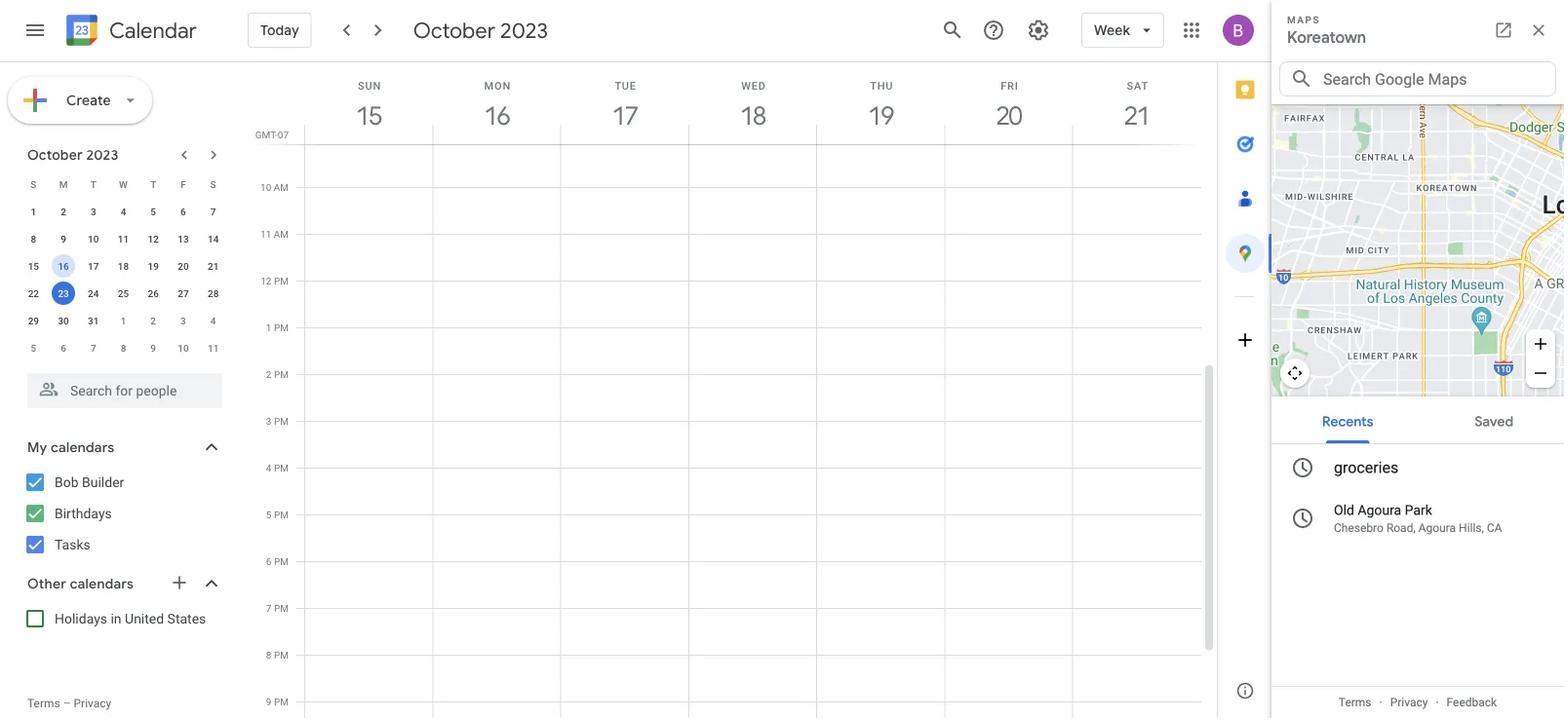 Task type: describe. For each thing, give the bounding box(es) containing it.
1 horizontal spatial 6
[[180, 206, 186, 217]]

november 4 element
[[202, 309, 225, 333]]

week
[[1094, 22, 1130, 39]]

11 am
[[260, 228, 289, 240]]

31
[[88, 315, 99, 327]]

gmt-
[[255, 129, 278, 140]]

tue
[[615, 79, 637, 92]]

15 column header
[[304, 62, 433, 144]]

sun
[[358, 79, 381, 92]]

11 for 11 element
[[118, 233, 129, 245]]

7 pm
[[266, 603, 289, 614]]

f
[[181, 178, 186, 190]]

wed
[[741, 79, 766, 92]]

10 am
[[260, 181, 289, 193]]

14
[[208, 233, 219, 245]]

1 vertical spatial october
[[27, 146, 83, 163]]

18 column header
[[688, 62, 817, 144]]

21 element
[[202, 255, 225, 278]]

row containing 5
[[19, 335, 228, 362]]

main drawer image
[[23, 19, 47, 42]]

0 horizontal spatial october 2023
[[27, 146, 118, 163]]

november 2 element
[[142, 309, 165, 333]]

november 3 element
[[172, 309, 195, 333]]

grid containing 15
[[250, 62, 1217, 720]]

today
[[260, 22, 299, 39]]

4 pm
[[266, 462, 289, 474]]

23 cell
[[48, 280, 78, 307]]

row containing 8
[[19, 225, 228, 253]]

9 for 9 pm
[[266, 696, 272, 708]]

fri 20
[[996, 79, 1021, 132]]

my
[[27, 439, 47, 456]]

9 for 9 am
[[266, 135, 271, 146]]

16 inside cell
[[58, 260, 69, 272]]

my calendars list
[[4, 467, 242, 561]]

pm for 3 pm
[[274, 415, 289, 427]]

21 inside column header
[[1124, 100, 1149, 132]]

0 horizontal spatial 4
[[121, 206, 126, 217]]

w
[[119, 178, 128, 190]]

9 pm
[[266, 696, 289, 708]]

25 element
[[112, 282, 135, 305]]

27
[[178, 288, 189, 299]]

9 am
[[266, 135, 289, 146]]

15 link
[[347, 94, 392, 138]]

29
[[28, 315, 39, 327]]

6 for 6 pm
[[266, 556, 272, 568]]

16 link
[[475, 94, 520, 138]]

calendar heading
[[105, 17, 197, 44]]

17 column header
[[560, 62, 689, 144]]

november 8 element
[[112, 336, 135, 360]]

15 inside "element"
[[28, 260, 39, 272]]

6 pm
[[266, 556, 289, 568]]

3 for november 3 element
[[180, 315, 186, 327]]

12 element
[[142, 227, 165, 251]]

10 for 10 am
[[260, 181, 271, 193]]

19 column header
[[816, 62, 945, 144]]

birthdays
[[55, 506, 112, 522]]

calendar element
[[62, 11, 197, 54]]

28
[[208, 288, 219, 299]]

sat
[[1127, 79, 1149, 92]]

am for 9 am
[[274, 135, 289, 146]]

3 for 3 pm
[[266, 415, 272, 427]]

pm for 12 pm
[[274, 275, 289, 287]]

gmt-07
[[255, 129, 289, 140]]

30 element
[[52, 309, 75, 333]]

19 link
[[859, 94, 904, 138]]

my calendars button
[[4, 432, 242, 463]]

pm for 9 pm
[[274, 696, 289, 708]]

12 for 12 pm
[[261, 275, 272, 287]]

pm for 4 pm
[[274, 462, 289, 474]]

2 for 2 pm
[[266, 369, 272, 380]]

november 10 element
[[172, 336, 195, 360]]

bob
[[55, 474, 79, 491]]

terms link
[[27, 697, 60, 711]]

row containing 1
[[19, 198, 228, 225]]

1 horizontal spatial october
[[413, 17, 495, 44]]

pm for 5 pm
[[274, 509, 289, 521]]

26 element
[[142, 282, 165, 305]]

builder
[[82, 474, 124, 491]]

add other calendars image
[[170, 573, 189, 593]]

8 for 8 pm
[[266, 650, 272, 661]]

calendars for my calendars
[[51, 439, 114, 456]]

22 element
[[22, 282, 45, 305]]

16 cell
[[48, 253, 78, 280]]

sat 21
[[1124, 79, 1149, 132]]

20 inside column header
[[996, 100, 1021, 132]]

15 element
[[22, 255, 45, 278]]

thu
[[870, 79, 894, 92]]

9 for november 9 'element'
[[151, 342, 156, 354]]

5 for november 5 element
[[31, 342, 36, 354]]

16 inside mon 16
[[483, 100, 509, 132]]

4 for 4 pm
[[266, 462, 272, 474]]

pm for 6 pm
[[274, 556, 289, 568]]

2 pm
[[266, 369, 289, 380]]

row containing 29
[[19, 307, 228, 335]]

18 link
[[731, 94, 776, 138]]

27 element
[[172, 282, 195, 305]]

1 pm
[[266, 322, 289, 334]]

21 link
[[1115, 94, 1160, 138]]

support image
[[982, 19, 1006, 42]]

8 for november 8 element
[[121, 342, 126, 354]]

m
[[59, 178, 68, 190]]

am for 10 am
[[274, 181, 289, 193]]

9 up 16 element
[[61, 233, 66, 245]]

17 inside 17 column header
[[611, 100, 637, 132]]

12 for 12
[[148, 233, 159, 245]]

0 vertical spatial 2023
[[500, 17, 548, 44]]

0 horizontal spatial 1
[[31, 206, 36, 217]]

thu 19
[[868, 79, 894, 132]]

7 for "november 7" element
[[91, 342, 96, 354]]

25
[[118, 288, 129, 299]]

20 link
[[987, 94, 1032, 138]]

week button
[[1082, 7, 1164, 54]]

07
[[278, 129, 289, 140]]

1 for 1 pm
[[266, 322, 272, 334]]

0 vertical spatial october 2023
[[413, 17, 548, 44]]

other calendars button
[[4, 569, 242, 600]]

21 column header
[[1073, 62, 1202, 144]]

row group containing 1
[[19, 198, 228, 362]]

today button
[[248, 7, 312, 54]]

states
[[167, 611, 206, 627]]

8 pm
[[266, 650, 289, 661]]

0 vertical spatial 5
[[151, 206, 156, 217]]

2 t from the left
[[150, 178, 156, 190]]



Task type: vqa. For each thing, say whether or not it's contained in the screenshot.
December 31 element
no



Task type: locate. For each thing, give the bounding box(es) containing it.
2 vertical spatial 10
[[178, 342, 189, 354]]

1 s from the left
[[31, 178, 36, 190]]

privacy
[[74, 697, 111, 711]]

18 inside "wed 18"
[[739, 100, 765, 132]]

october
[[413, 17, 495, 44], [27, 146, 83, 163]]

october 2023 up the m
[[27, 146, 118, 163]]

pm
[[274, 275, 289, 287], [274, 322, 289, 334], [274, 369, 289, 380], [274, 415, 289, 427], [274, 462, 289, 474], [274, 509, 289, 521], [274, 556, 289, 568], [274, 603, 289, 614], [274, 650, 289, 661], [274, 696, 289, 708]]

5 inside november 5 element
[[31, 342, 36, 354]]

20
[[996, 100, 1021, 132], [178, 260, 189, 272]]

row up november 8 element
[[19, 307, 228, 335]]

6 pm from the top
[[274, 509, 289, 521]]

1 vertical spatial 21
[[208, 260, 219, 272]]

11 down november 4 element
[[208, 342, 219, 354]]

1 down 12 pm
[[266, 322, 272, 334]]

terms
[[27, 697, 60, 711]]

1 horizontal spatial 7
[[210, 206, 216, 217]]

settings menu image
[[1027, 19, 1050, 42]]

1 horizontal spatial 18
[[739, 100, 765, 132]]

0 horizontal spatial october
[[27, 146, 83, 163]]

calendars for other calendars
[[70, 576, 134, 593]]

2 horizontal spatial 1
[[266, 322, 272, 334]]

row up 18 element
[[19, 225, 228, 253]]

4 row from the top
[[19, 253, 228, 280]]

november 1 element
[[112, 309, 135, 333]]

mon
[[484, 79, 511, 92]]

create
[[66, 92, 111, 109]]

row down 11 element
[[19, 253, 228, 280]]

8 up 15 "element"
[[31, 233, 36, 245]]

6 down f
[[180, 206, 186, 217]]

0 horizontal spatial 21
[[208, 260, 219, 272]]

19 element
[[142, 255, 165, 278]]

1 horizontal spatial 11
[[208, 342, 219, 354]]

1 vertical spatial 20
[[178, 260, 189, 272]]

1 vertical spatial 12
[[261, 275, 272, 287]]

11
[[260, 228, 271, 240], [118, 233, 129, 245], [208, 342, 219, 354]]

0 vertical spatial 6
[[180, 206, 186, 217]]

1 inside grid
[[266, 322, 272, 334]]

row containing 22
[[19, 280, 228, 307]]

row down w
[[19, 198, 228, 225]]

6 for november 6 element
[[61, 342, 66, 354]]

7 inside grid
[[266, 603, 272, 614]]

2023 up mon
[[500, 17, 548, 44]]

21 up "28"
[[208, 260, 219, 272]]

15
[[355, 100, 381, 132], [28, 260, 39, 272]]

1 horizontal spatial 19
[[868, 100, 893, 132]]

12
[[148, 233, 159, 245], [261, 275, 272, 287]]

0 vertical spatial am
[[274, 135, 289, 146]]

17
[[611, 100, 637, 132], [88, 260, 99, 272]]

7 up the 14 element
[[210, 206, 216, 217]]

1 vertical spatial 10
[[88, 233, 99, 245]]

2 horizontal spatial 5
[[266, 509, 272, 521]]

calendars
[[51, 439, 114, 456], [70, 576, 134, 593]]

7 down '31' element
[[91, 342, 96, 354]]

pm up 6 pm
[[274, 509, 289, 521]]

7 for 7 pm
[[266, 603, 272, 614]]

am for 11 am
[[274, 228, 289, 240]]

9 pm from the top
[[274, 650, 289, 661]]

18 element
[[112, 255, 135, 278]]

19 up 26
[[148, 260, 159, 272]]

1 horizontal spatial 8
[[121, 342, 126, 354]]

2 horizontal spatial 2
[[266, 369, 272, 380]]

None search field
[[0, 366, 242, 409]]

2 for the november 2 "element" at the left
[[151, 315, 156, 327]]

12 pm
[[261, 275, 289, 287]]

1 vertical spatial 2023
[[86, 146, 118, 163]]

side panel section
[[1217, 62, 1273, 719]]

8 pm from the top
[[274, 603, 289, 614]]

0 vertical spatial october
[[413, 17, 495, 44]]

2 horizontal spatial 4
[[266, 462, 272, 474]]

1 horizontal spatial 12
[[261, 275, 272, 287]]

4 up 11 element
[[121, 206, 126, 217]]

Search for people text field
[[39, 374, 211, 409]]

create button
[[8, 77, 152, 124]]

grid
[[250, 62, 1217, 720]]

november 9 element
[[142, 336, 165, 360]]

1 for november 1 element on the top of the page
[[121, 315, 126, 327]]

5
[[151, 206, 156, 217], [31, 342, 36, 354], [266, 509, 272, 521]]

11 for 11 am
[[260, 228, 271, 240]]

am up 12 pm
[[274, 228, 289, 240]]

3 row from the top
[[19, 225, 228, 253]]

5 pm
[[266, 509, 289, 521]]

1 horizontal spatial 17
[[611, 100, 637, 132]]

0 vertical spatial 8
[[31, 233, 36, 245]]

1 up november 8 element
[[121, 315, 126, 327]]

1 horizontal spatial 4
[[210, 315, 216, 327]]

15 up 22
[[28, 260, 39, 272]]

row
[[19, 171, 228, 198], [19, 198, 228, 225], [19, 225, 228, 253], [19, 253, 228, 280], [19, 280, 228, 307], [19, 307, 228, 335], [19, 335, 228, 362]]

sun 15
[[355, 79, 381, 132]]

tab list inside side panel section
[[1218, 62, 1273, 664]]

bob builder
[[55, 474, 124, 491]]

fri
[[1001, 79, 1019, 92]]

0 horizontal spatial 3
[[91, 206, 96, 217]]

11 up 18 element
[[118, 233, 129, 245]]

row up november 1 element on the top of the page
[[19, 280, 228, 307]]

16
[[483, 100, 509, 132], [58, 260, 69, 272]]

8 down november 1 element on the top of the page
[[121, 342, 126, 354]]

pm for 8 pm
[[274, 650, 289, 661]]

7
[[210, 206, 216, 217], [91, 342, 96, 354], [266, 603, 272, 614]]

calendar
[[109, 17, 197, 44]]

t left f
[[150, 178, 156, 190]]

0 horizontal spatial 16
[[58, 260, 69, 272]]

am up 10 am
[[274, 135, 289, 146]]

pm down 2 pm
[[274, 415, 289, 427]]

0 horizontal spatial 10
[[88, 233, 99, 245]]

2 vertical spatial 8
[[266, 650, 272, 661]]

pm for 1 pm
[[274, 322, 289, 334]]

am down 9 am
[[274, 181, 289, 193]]

9 left 07
[[266, 135, 271, 146]]

20 up the 27
[[178, 260, 189, 272]]

0 horizontal spatial 18
[[118, 260, 129, 272]]

3 am from the top
[[274, 228, 289, 240]]

0 horizontal spatial 7
[[91, 342, 96, 354]]

3 down 2 pm
[[266, 415, 272, 427]]

0 vertical spatial 12
[[148, 233, 159, 245]]

pm for 2 pm
[[274, 369, 289, 380]]

2 vertical spatial 6
[[266, 556, 272, 568]]

1 horizontal spatial october 2023
[[413, 17, 548, 44]]

2 vertical spatial 4
[[266, 462, 272, 474]]

october up the m
[[27, 146, 83, 163]]

19 down thu
[[868, 100, 893, 132]]

7 pm from the top
[[274, 556, 289, 568]]

0 vertical spatial calendars
[[51, 439, 114, 456]]

row up 11 element
[[19, 171, 228, 198]]

–
[[63, 697, 71, 711]]

22
[[28, 288, 39, 299]]

20 inside row
[[178, 260, 189, 272]]

18 up 25
[[118, 260, 129, 272]]

calendars up in
[[70, 576, 134, 593]]

20 down fri
[[996, 100, 1021, 132]]

2 down the m
[[61, 206, 66, 217]]

1 horizontal spatial 20
[[996, 100, 1021, 132]]

16 down mon
[[483, 100, 509, 132]]

1 t from the left
[[90, 178, 96, 190]]

1 vertical spatial 19
[[148, 260, 159, 272]]

2 am from the top
[[274, 181, 289, 193]]

0 vertical spatial 4
[[121, 206, 126, 217]]

5 up 6 pm
[[266, 509, 272, 521]]

october 2023 up mon
[[413, 17, 548, 44]]

7 row from the top
[[19, 335, 228, 362]]

0 horizontal spatial 2023
[[86, 146, 118, 163]]

2 row from the top
[[19, 198, 228, 225]]

2 horizontal spatial 6
[[266, 556, 272, 568]]

november 11 element
[[202, 336, 225, 360]]

2 horizontal spatial 8
[[266, 650, 272, 661]]

29 element
[[22, 309, 45, 333]]

0 horizontal spatial 20
[[178, 260, 189, 272]]

0 horizontal spatial 5
[[31, 342, 36, 354]]

14 element
[[202, 227, 225, 251]]

s right f
[[210, 178, 216, 190]]

9
[[266, 135, 271, 146], [61, 233, 66, 245], [151, 342, 156, 354], [266, 696, 272, 708]]

1 horizontal spatial 10
[[178, 342, 189, 354]]

3
[[91, 206, 96, 217], [180, 315, 186, 327], [266, 415, 272, 427]]

2023
[[500, 17, 548, 44], [86, 146, 118, 163]]

2 vertical spatial 3
[[266, 415, 272, 427]]

row down november 1 element on the top of the page
[[19, 335, 228, 362]]

wed 18
[[739, 79, 766, 132]]

3 up november 10 element
[[180, 315, 186, 327]]

2023 down create
[[86, 146, 118, 163]]

17 up 24
[[88, 260, 99, 272]]

1 up 15 "element"
[[31, 206, 36, 217]]

10 down november 3 element
[[178, 342, 189, 354]]

2 pm from the top
[[274, 322, 289, 334]]

12 up 19 element
[[148, 233, 159, 245]]

0 horizontal spatial 15
[[28, 260, 39, 272]]

4 up 5 pm at bottom left
[[266, 462, 272, 474]]

1 horizontal spatial t
[[150, 178, 156, 190]]

0 vertical spatial 2
[[61, 206, 66, 217]]

0 vertical spatial 16
[[483, 100, 509, 132]]

5 for 5 pm
[[266, 509, 272, 521]]

0 horizontal spatial 6
[[61, 342, 66, 354]]

1 vertical spatial 2
[[151, 315, 156, 327]]

october 2023
[[413, 17, 548, 44], [27, 146, 118, 163]]

0 vertical spatial 21
[[1124, 100, 1149, 132]]

17 element
[[82, 255, 105, 278]]

1
[[31, 206, 36, 217], [121, 315, 126, 327], [266, 322, 272, 334]]

other
[[27, 576, 66, 593]]

20 column header
[[945, 62, 1074, 144]]

november 7 element
[[82, 336, 105, 360]]

in
[[111, 611, 122, 627]]

19 inside 19 element
[[148, 260, 159, 272]]

26
[[148, 288, 159, 299]]

0 horizontal spatial 11
[[118, 233, 129, 245]]

23, today element
[[52, 282, 75, 305]]

1 vertical spatial 8
[[121, 342, 126, 354]]

20 element
[[172, 255, 195, 278]]

s left the m
[[31, 178, 36, 190]]

11 for november 11 element
[[208, 342, 219, 354]]

row containing 15
[[19, 253, 228, 280]]

0 horizontal spatial t
[[90, 178, 96, 190]]

2 vertical spatial 5
[[266, 509, 272, 521]]

2 vertical spatial 2
[[266, 369, 272, 380]]

holidays
[[55, 611, 107, 627]]

10
[[260, 181, 271, 193], [88, 233, 99, 245], [178, 342, 189, 354]]

13
[[178, 233, 189, 245]]

10 up 17 element
[[88, 233, 99, 245]]

11 element
[[112, 227, 135, 251]]

28 element
[[202, 282, 225, 305]]

t
[[90, 178, 96, 190], [150, 178, 156, 190]]

1 vertical spatial 16
[[58, 260, 69, 272]]

1 vertical spatial 17
[[88, 260, 99, 272]]

5 pm from the top
[[274, 462, 289, 474]]

0 vertical spatial 10
[[260, 181, 271, 193]]

s
[[31, 178, 36, 190], [210, 178, 216, 190]]

6
[[180, 206, 186, 217], [61, 342, 66, 354], [266, 556, 272, 568]]

23
[[58, 288, 69, 299]]

october 2023 grid
[[19, 171, 228, 362]]

1 vertical spatial 4
[[210, 315, 216, 327]]

2 vertical spatial 7
[[266, 603, 272, 614]]

5 row from the top
[[19, 280, 228, 307]]

pm down "8 pm"
[[274, 696, 289, 708]]

9 down the november 2 "element" at the left
[[151, 342, 156, 354]]

11 down 10 am
[[260, 228, 271, 240]]

16 column header
[[432, 62, 561, 144]]

1 horizontal spatial 15
[[355, 100, 381, 132]]

31 element
[[82, 309, 105, 333]]

terms – privacy
[[27, 697, 111, 711]]

tue 17
[[611, 79, 637, 132]]

1 horizontal spatial 3
[[180, 315, 186, 327]]

1 vertical spatial calendars
[[70, 576, 134, 593]]

4
[[121, 206, 126, 217], [210, 315, 216, 327], [266, 462, 272, 474]]

15 inside sun 15
[[355, 100, 381, 132]]

row group
[[19, 198, 228, 362]]

24
[[88, 288, 99, 299]]

1 vertical spatial 18
[[118, 260, 129, 272]]

1 am from the top
[[274, 135, 289, 146]]

10 pm from the top
[[274, 696, 289, 708]]

0 horizontal spatial 2
[[61, 206, 66, 217]]

13 element
[[172, 227, 195, 251]]

4 up november 11 element
[[210, 315, 216, 327]]

0 vertical spatial 7
[[210, 206, 216, 217]]

1 horizontal spatial 5
[[151, 206, 156, 217]]

1 vertical spatial 15
[[28, 260, 39, 272]]

am
[[274, 135, 289, 146], [274, 181, 289, 193], [274, 228, 289, 240]]

17 inside 17 element
[[88, 260, 99, 272]]

november 5 element
[[22, 336, 45, 360]]

12 inside row
[[148, 233, 159, 245]]

2 inside "element"
[[151, 315, 156, 327]]

10 up 11 am
[[260, 181, 271, 193]]

mon 16
[[483, 79, 511, 132]]

19
[[868, 100, 893, 132], [148, 260, 159, 272]]

17 down tue
[[611, 100, 637, 132]]

row containing s
[[19, 171, 228, 198]]

october up mon
[[413, 17, 495, 44]]

0 vertical spatial 18
[[739, 100, 765, 132]]

6 up 7 pm
[[266, 556, 272, 568]]

10 for november 10 element
[[178, 342, 189, 354]]

pm down 6 pm
[[274, 603, 289, 614]]

0 horizontal spatial 12
[[148, 233, 159, 245]]

9 inside 'element'
[[151, 342, 156, 354]]

1 vertical spatial 3
[[180, 315, 186, 327]]

0 vertical spatial 19
[[868, 100, 893, 132]]

holidays in united states
[[55, 611, 206, 627]]

10 inside grid
[[260, 181, 271, 193]]

t right the m
[[90, 178, 96, 190]]

10 for 10 element in the left top of the page
[[88, 233, 99, 245]]

15 down sun
[[355, 100, 381, 132]]

2 s from the left
[[210, 178, 216, 190]]

18
[[739, 100, 765, 132], [118, 260, 129, 272]]

21 down sat
[[1124, 100, 1149, 132]]

2 up 3 pm
[[266, 369, 272, 380]]

0 vertical spatial 20
[[996, 100, 1021, 132]]

pm down 5 pm at bottom left
[[274, 556, 289, 568]]

18 inside row
[[118, 260, 129, 272]]

0 vertical spatial 15
[[355, 100, 381, 132]]

tab list
[[1218, 62, 1273, 664]]

1 row from the top
[[19, 171, 228, 198]]

1 vertical spatial am
[[274, 181, 289, 193]]

pm for 7 pm
[[274, 603, 289, 614]]

0 horizontal spatial 8
[[31, 233, 36, 245]]

2 horizontal spatial 10
[[260, 181, 271, 193]]

1 horizontal spatial 2
[[151, 315, 156, 327]]

1 vertical spatial 6
[[61, 342, 66, 354]]

calendars up bob builder
[[51, 439, 114, 456]]

7 down 6 pm
[[266, 603, 272, 614]]

pm up 2 pm
[[274, 322, 289, 334]]

21
[[1124, 100, 1149, 132], [208, 260, 219, 272]]

1 horizontal spatial 1
[[121, 315, 126, 327]]

16 up 23
[[58, 260, 69, 272]]

0 vertical spatial 17
[[611, 100, 637, 132]]

9 down "8 pm"
[[266, 696, 272, 708]]

30
[[58, 315, 69, 327]]

2 down the 26 element
[[151, 315, 156, 327]]

5 down 29 element
[[31, 342, 36, 354]]

1 horizontal spatial s
[[210, 178, 216, 190]]

12 down 11 am
[[261, 275, 272, 287]]

pm up 1 pm in the left top of the page
[[274, 275, 289, 287]]

1 pm from the top
[[274, 275, 289, 287]]

4 for november 4 element
[[210, 315, 216, 327]]

16 element
[[52, 255, 75, 278]]

pm down 7 pm
[[274, 650, 289, 661]]

6 down 30 element
[[61, 342, 66, 354]]

1 horizontal spatial 16
[[483, 100, 509, 132]]

3 pm
[[266, 415, 289, 427]]

10 element
[[82, 227, 105, 251]]

pm up 5 pm at bottom left
[[274, 462, 289, 474]]

november 6 element
[[52, 336, 75, 360]]

pm up 3 pm
[[274, 369, 289, 380]]

8
[[31, 233, 36, 245], [121, 342, 126, 354], [266, 650, 272, 661]]

my calendars
[[27, 439, 114, 456]]

0 vertical spatial 3
[[91, 206, 96, 217]]

0 horizontal spatial 17
[[88, 260, 99, 272]]

19 inside "thu 19"
[[868, 100, 893, 132]]

2 horizontal spatial 3
[[266, 415, 272, 427]]

1 vertical spatial october 2023
[[27, 146, 118, 163]]

2 horizontal spatial 11
[[260, 228, 271, 240]]

17 link
[[603, 94, 648, 138]]

1 vertical spatial 5
[[31, 342, 36, 354]]

3 pm from the top
[[274, 369, 289, 380]]

6 row from the top
[[19, 307, 228, 335]]

3 up 10 element in the left top of the page
[[91, 206, 96, 217]]

18 down wed
[[739, 100, 765, 132]]

24 element
[[82, 282, 105, 305]]

8 up 9 pm
[[266, 650, 272, 661]]

4 pm from the top
[[274, 415, 289, 427]]

united
[[125, 611, 164, 627]]

privacy link
[[74, 697, 111, 711]]

tasks
[[55, 537, 90, 553]]

2 horizontal spatial 7
[[266, 603, 272, 614]]

other calendars
[[27, 576, 134, 593]]

5 up 12 element
[[151, 206, 156, 217]]

21 inside 'element'
[[208, 260, 219, 272]]



